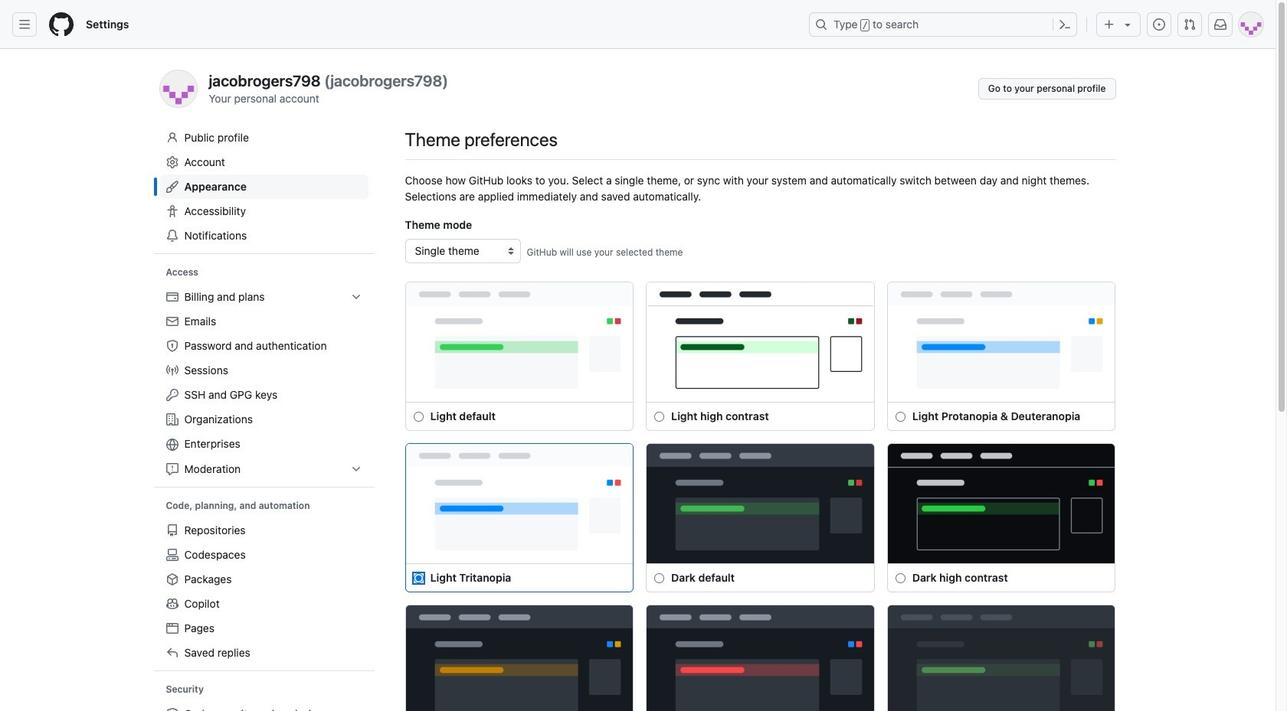 Task type: locate. For each thing, give the bounding box(es) containing it.
git pull request image
[[1184, 18, 1196, 31]]

repo image
[[166, 525, 178, 537]]

none radio inside single theme picker option group
[[654, 574, 664, 584]]

organization image
[[166, 414, 178, 426]]

0 vertical spatial list
[[160, 285, 368, 482]]

package image
[[166, 574, 178, 586]]

1 vertical spatial list
[[160, 519, 368, 666]]

person image
[[166, 132, 178, 144]]

2 vertical spatial list
[[160, 703, 368, 712]]

browser image
[[166, 623, 178, 635]]

1 list from the top
[[160, 285, 368, 482]]

globe image
[[166, 439, 178, 451]]

None radio
[[654, 574, 664, 584]]

gear image
[[166, 156, 178, 169]]

accessibility image
[[166, 205, 178, 218]]

copilot image
[[166, 598, 178, 611]]

None radio
[[413, 412, 423, 422], [654, 412, 664, 422], [413, 574, 423, 584], [413, 412, 423, 422], [654, 412, 664, 422], [413, 574, 423, 584]]

triangle down image
[[1122, 18, 1134, 31]]

key image
[[166, 389, 178, 401]]

list
[[160, 285, 368, 482], [160, 519, 368, 666], [160, 703, 368, 712]]

shield lock image
[[166, 709, 178, 712]]



Task type: describe. For each thing, give the bounding box(es) containing it.
single theme picker option group
[[399, 282, 1122, 712]]

inbox image
[[1214, 18, 1227, 31]]

command palette image
[[1059, 18, 1071, 31]]

reply image
[[166, 647, 178, 660]]

issue opened image
[[1153, 18, 1165, 31]]

broadcast image
[[166, 365, 178, 377]]

paintbrush image
[[166, 181, 178, 193]]

2 list from the top
[[160, 519, 368, 666]]

homepage image
[[49, 12, 74, 37]]

shield lock image
[[166, 340, 178, 352]]

3 list from the top
[[160, 703, 368, 712]]

bell image
[[166, 230, 178, 242]]

@jacobrogers798 image
[[160, 70, 197, 107]]

mail image
[[166, 316, 178, 328]]

codespaces image
[[166, 549, 178, 562]]



Task type: vqa. For each thing, say whether or not it's contained in the screenshot.
inbox ICON
yes



